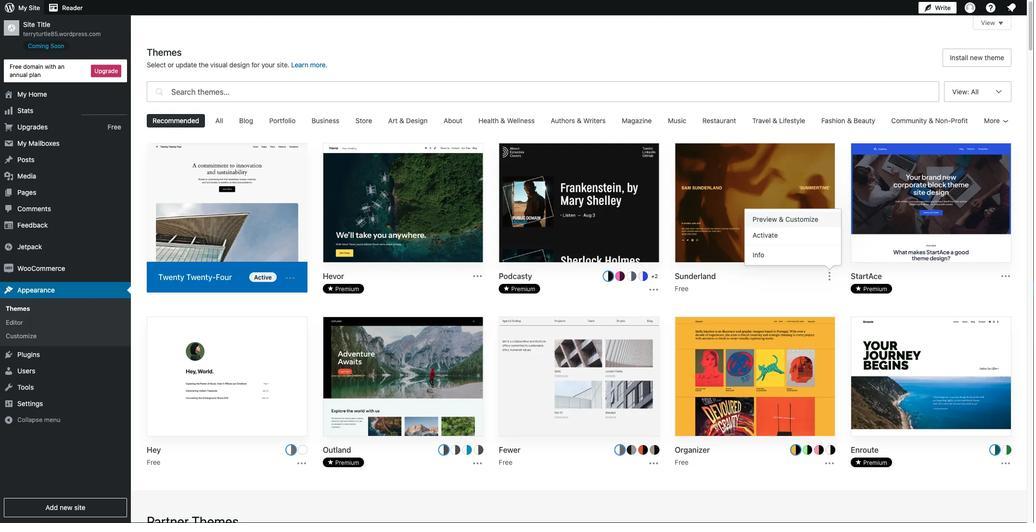 Task type: locate. For each thing, give the bounding box(es) containing it.
& inside button
[[929, 117, 934, 125]]

free up annual plan
[[10, 63, 22, 70]]

img image inside the woocommerce link
[[4, 264, 13, 273]]

fashion
[[821, 117, 845, 125]]

1 horizontal spatial new
[[970, 54, 983, 62]]

sunderland is a simple theme that supports full-site editing. it comes with a set of minimal templates and design settings that can be manipulated through global styles. use it to build something beautiful. image
[[675, 143, 835, 263]]

free down the 'sunderland'
[[675, 285, 689, 293]]

stats link
[[0, 103, 131, 119]]

free down the fewer
[[499, 458, 513, 466]]

more options for theme podcasty image
[[648, 284, 659, 295]]

business
[[312, 117, 339, 125]]

posts
[[17, 156, 35, 164]]

premium for enroute
[[863, 459, 887, 466]]

1 vertical spatial site
[[23, 20, 35, 28]]

themes link
[[0, 302, 131, 315]]

premium button
[[323, 284, 364, 294], [499, 284, 540, 294], [851, 284, 892, 294], [323, 458, 364, 467], [851, 458, 892, 467]]

img image
[[4, 242, 13, 252], [4, 264, 13, 273]]

my left 'home'
[[17, 90, 27, 98]]

visual
[[210, 61, 228, 69]]

my site link
[[0, 0, 44, 15]]

coming soon
[[28, 42, 64, 49]]

fashion & beauty
[[821, 117, 875, 125]]

premium button for outland
[[323, 458, 364, 467]]

& right travel on the right of the page
[[773, 117, 777, 125]]

premium
[[335, 285, 359, 292], [511, 285, 535, 292], [863, 285, 887, 292], [335, 459, 359, 466], [863, 459, 887, 466]]

customize link
[[0, 329, 131, 342]]

img image for woocommerce
[[4, 264, 13, 273]]

view: all
[[952, 88, 979, 96]]

& left beauty
[[847, 117, 852, 125]]

1 vertical spatial themes
[[6, 305, 30, 312]]

all left blog on the left of the page
[[215, 117, 223, 125]]

home
[[29, 90, 47, 98]]

premium down podcasty
[[511, 285, 535, 292]]

site up title
[[29, 4, 40, 11]]

install new theme
[[950, 54, 1004, 62]]

preview & customize
[[753, 215, 818, 223]]

jetpack
[[17, 243, 42, 251]]

store button
[[350, 114, 378, 128]]

& right health
[[501, 117, 505, 125]]

wellness
[[507, 117, 535, 125]]

new right install
[[970, 54, 983, 62]]

& right art
[[399, 117, 404, 125]]

about button
[[438, 114, 468, 128]]

premium down the enroute
[[863, 459, 887, 466]]

lifestyle
[[779, 117, 805, 125]]

store
[[356, 117, 372, 125]]

0 horizontal spatial all
[[215, 117, 223, 125]]

more options for theme outland image
[[472, 458, 483, 469]]

select
[[147, 61, 166, 69]]

annual plan
[[10, 71, 41, 78]]

1 vertical spatial my
[[17, 90, 27, 98]]

or
[[168, 61, 174, 69]]

profit
[[951, 117, 968, 125]]

&
[[399, 117, 404, 125], [501, 117, 505, 125], [577, 117, 582, 125], [773, 117, 777, 125], [847, 117, 852, 125], [929, 117, 934, 125], [779, 215, 784, 223]]

podcasty
[[499, 272, 532, 281]]

enroute is a business theme image
[[851, 317, 1011, 437]]

customize up activate button
[[786, 215, 818, 223]]

new for install
[[970, 54, 983, 62]]

health
[[478, 117, 499, 125]]

art
[[388, 117, 398, 125]]

1 horizontal spatial customize
[[786, 215, 818, 223]]

art & design button
[[382, 114, 433, 128]]

& left writers
[[577, 117, 582, 125]]

premium button down podcasty
[[499, 284, 540, 294]]

view
[[981, 19, 995, 26]]

1 horizontal spatial all
[[971, 88, 979, 96]]

travel & lifestyle button
[[747, 114, 811, 128]]

health & wellness button
[[473, 114, 541, 128]]

premium down hevor
[[335, 285, 359, 292]]

premium button for podcasty
[[499, 284, 540, 294]]

community & non-profit
[[891, 117, 968, 125]]

new
[[970, 54, 983, 62], [60, 504, 72, 512]]

menu containing preview & customize
[[745, 209, 841, 265]]

all right view:
[[971, 88, 979, 96]]

site left title
[[23, 20, 35, 28]]

& left non-
[[929, 117, 934, 125]]

new left site
[[60, 504, 72, 512]]

themes inside themes select or update the visual design for your site. learn more .
[[147, 46, 182, 58]]

menu inside tooltip
[[745, 209, 841, 265]]

open search image
[[153, 79, 165, 104]]

+2
[[651, 273, 658, 279]]

hey is a simple personal blog theme. image
[[147, 317, 307, 437]]

1 vertical spatial customize
[[6, 332, 37, 339]]

free
[[10, 63, 22, 70], [108, 123, 121, 131], [675, 285, 689, 293], [147, 458, 161, 466], [499, 458, 513, 466], [675, 458, 689, 466]]

1 vertical spatial new
[[60, 504, 72, 512]]

learn more link
[[291, 61, 326, 69]]

0 horizontal spatial new
[[60, 504, 72, 512]]

add
[[45, 504, 58, 512]]

my site
[[18, 4, 40, 11]]

jetpack link
[[0, 239, 131, 255]]

time image
[[1029, 37, 1034, 46]]

None search field
[[147, 79, 939, 104]]

hevor
[[323, 272, 344, 281]]

0 vertical spatial all
[[971, 88, 979, 96]]

0 vertical spatial customize
[[786, 215, 818, 223]]

install new theme link
[[943, 49, 1012, 67]]

0 vertical spatial my
[[18, 4, 27, 11]]

premium button down the enroute
[[851, 458, 892, 467]]

site
[[74, 504, 85, 512]]

my up "posts"
[[17, 139, 27, 147]]

0 horizontal spatial customize
[[6, 332, 37, 339]]

img image left the jetpack
[[4, 242, 13, 252]]

1 img image from the top
[[4, 242, 13, 252]]

recommended
[[153, 117, 199, 125]]

music button
[[662, 114, 692, 128]]

my left reader link
[[18, 4, 27, 11]]

themes up editor
[[6, 305, 30, 312]]

update
[[176, 61, 197, 69]]

0 vertical spatial img image
[[4, 242, 13, 252]]

the
[[199, 61, 209, 69]]

my mailboxes link
[[0, 135, 131, 152]]

view button
[[973, 15, 1012, 30]]

more options for theme twenty twenty-four image
[[284, 272, 296, 284]]

coming
[[28, 42, 49, 49]]

img image left woocommerce
[[4, 264, 13, 273]]

terryturtle85.wordpress.com
[[23, 30, 101, 37]]

twenty twenty-four is designed to be flexible, versatile and applicable to any website. its collection of templates and patterns tailor to different needs, such as presenting a business, blogging and writing or showcasing work. a multitude of possibilities open up with just a few adjustments to color and typography. twenty twenty-four comes with style variations and full page designs to help speed up the site building process, is fully compatible with the site editor, and takes advantage of new design tools introduced in wordpress 6.4. image
[[147, 143, 307, 263]]

2 vertical spatial my
[[17, 139, 27, 147]]

soon
[[50, 42, 64, 49]]

0 horizontal spatial themes
[[6, 305, 30, 312]]

hey
[[147, 445, 161, 455]]

premium button down 'startace'
[[851, 284, 892, 294]]

customize
[[786, 215, 818, 223], [6, 332, 37, 339]]

info
[[753, 251, 764, 259]]

fewer
[[499, 445, 521, 455]]

menu
[[745, 209, 841, 265]]

1 vertical spatial all
[[215, 117, 223, 125]]

2 img image from the top
[[4, 264, 13, 273]]

add new site link
[[4, 498, 127, 517]]

more options for theme startace image
[[1000, 270, 1012, 282]]

preview & customize button
[[745, 212, 841, 227]]

my
[[18, 4, 27, 11], [17, 90, 27, 98], [17, 139, 27, 147]]

premium button down hevor
[[323, 284, 364, 294]]

customize down editor
[[6, 332, 37, 339]]

add new site
[[45, 504, 85, 512]]

more
[[984, 117, 1000, 125]]

preview
[[753, 215, 777, 223]]

more options for theme hey image
[[296, 458, 307, 469]]

my home
[[17, 90, 47, 98]]

premium button for enroute
[[851, 458, 892, 467]]

+2 button
[[650, 271, 659, 281]]

0 vertical spatial themes
[[147, 46, 182, 58]]

img image inside jetpack link
[[4, 242, 13, 252]]

premium down outland
[[335, 459, 359, 466]]

my profile image
[[965, 2, 975, 13]]

& right the preview
[[779, 215, 784, 223]]

img image for jetpack
[[4, 242, 13, 252]]

free inside free domain with an annual plan
[[10, 63, 22, 70]]

0 vertical spatial new
[[970, 54, 983, 62]]

& for writers
[[577, 117, 582, 125]]

tools link
[[0, 379, 131, 395]]

a wordpress theme for travel-related websites and blogs designed to showcase stunning destinations around the world. image
[[323, 317, 483, 437]]

startace
[[851, 272, 882, 281]]

activate
[[753, 231, 778, 239]]

my for my mailboxes
[[17, 139, 27, 147]]

tooltip
[[740, 209, 842, 270]]

1 vertical spatial img image
[[4, 264, 13, 273]]

themes up or on the left top of the page
[[147, 46, 182, 58]]

themes for themes select or update the visual design for your site. learn more .
[[147, 46, 182, 58]]

travel
[[752, 117, 771, 125]]

feedback link
[[0, 217, 131, 233]]

collapse
[[17, 416, 42, 423]]

premium button down outland
[[323, 458, 364, 467]]

premium for podcasty
[[511, 285, 535, 292]]

& for design
[[399, 117, 404, 125]]

1 horizontal spatial themes
[[147, 46, 182, 58]]

themes select or update the visual design for your site. learn more .
[[147, 46, 327, 69]]

enroute
[[851, 445, 879, 455]]

more options for theme sunderland image
[[824, 270, 836, 282]]

plugins
[[17, 350, 40, 358]]

all inside button
[[215, 117, 223, 125]]



Task type: describe. For each thing, give the bounding box(es) containing it.
restaurant
[[702, 117, 736, 125]]

& for lifestyle
[[773, 117, 777, 125]]

site inside site title terryturtle85.wordpress.com
[[23, 20, 35, 28]]

community
[[891, 117, 927, 125]]

premium for outland
[[335, 459, 359, 466]]

four
[[216, 273, 232, 282]]

install
[[950, 54, 968, 62]]

pages
[[17, 188, 36, 196]]

about
[[444, 117, 462, 125]]

with
[[45, 63, 56, 70]]

mailboxes
[[29, 139, 60, 147]]

free down hey
[[147, 458, 161, 466]]

fashion & beauty button
[[816, 114, 881, 128]]

health & wellness
[[478, 117, 535, 125]]

restaurant button
[[697, 114, 742, 128]]

sometimes your podcast episode cover arts deserve more attention than regular thumbnails offer. if you think so, then podcasty is the theme design for your podcast site. image
[[499, 143, 659, 263]]

theme
[[985, 54, 1004, 62]]

& for beauty
[[847, 117, 852, 125]]

non-
[[935, 117, 951, 125]]

media link
[[0, 168, 131, 184]]

woocommerce
[[17, 264, 65, 272]]

0 vertical spatial site
[[29, 4, 40, 11]]

editor link
[[0, 315, 131, 329]]

twenty
[[158, 273, 184, 282]]

media
[[17, 172, 36, 180]]

sunderland
[[675, 272, 716, 281]]

more options for theme organizer image
[[824, 458, 836, 469]]

blog
[[239, 117, 253, 125]]

authors
[[551, 117, 575, 125]]

business button
[[306, 114, 345, 128]]

Search search field
[[171, 82, 939, 102]]

outland
[[323, 445, 351, 455]]

tools
[[17, 383, 34, 391]]

upgrade button
[[91, 65, 121, 77]]

collapse menu link
[[0, 412, 131, 428]]

more options for theme fewer image
[[648, 458, 659, 469]]

your
[[262, 61, 275, 69]]

editor
[[6, 318, 23, 326]]

posts link
[[0, 152, 131, 168]]

more options for theme hevor image
[[472, 270, 483, 282]]

sunderland free
[[675, 272, 716, 293]]

write link
[[919, 0, 957, 15]]

design
[[229, 61, 250, 69]]

appearance link
[[0, 282, 131, 298]]

users
[[17, 367, 35, 375]]

my for my site
[[18, 4, 27, 11]]

premium down 'startace'
[[863, 285, 887, 292]]

comments link
[[0, 201, 131, 217]]

blog button
[[233, 114, 259, 128]]

portfolio
[[269, 117, 296, 125]]

pages link
[[0, 184, 131, 201]]

customize inside button
[[786, 215, 818, 223]]

fewer is perfect for showcasing portfolios and blogs. with a clean and opinionated design, it offers excellent typography and style variations that make it easy to present your work or business. the theme is highly versatile, making it ideal for bloggers and businesses alike, and it offers a range of customizable options that allow you to tailor your site to your specific needs. image
[[499, 317, 659, 437]]

travel & lifestyle
[[752, 117, 805, 125]]

view:
[[952, 88, 969, 96]]

settings link
[[0, 395, 131, 412]]

domain
[[23, 63, 43, 70]]

twenty twenty-four
[[158, 273, 232, 282]]

activate button
[[745, 227, 841, 243]]

my for my home
[[17, 90, 27, 98]]

highest hourly views 0 image
[[81, 109, 127, 115]]

art & design
[[388, 117, 428, 125]]

info link
[[745, 247, 841, 263]]

my mailboxes
[[17, 139, 60, 147]]

all inside dropdown button
[[971, 88, 979, 96]]

settings
[[17, 400, 43, 407]]

free down 'organizer'
[[675, 458, 689, 466]]

more button
[[978, 114, 1012, 128]]

comments
[[17, 205, 51, 213]]

magazine button
[[616, 114, 658, 128]]

magazine
[[622, 117, 652, 125]]

writers
[[583, 117, 606, 125]]

startace is your ultimate business theme design. it is pretty valuable in assisting users in building their corporate websites, being established companies, or budding startups. image
[[851, 143, 1011, 263]]

themes for themes
[[6, 305, 30, 312]]

twenty-
[[186, 273, 216, 282]]

authors & writers button
[[545, 114, 612, 128]]

portfolio button
[[264, 114, 301, 128]]

hevor is the block remake of classic theme hever. it is a fully responsive theme, ideal for creating a strong, beautiful, online presence for your business. image
[[323, 143, 483, 263]]

tooltip containing preview & customize
[[740, 209, 842, 270]]

new for add
[[60, 504, 72, 512]]

& for non-
[[929, 117, 934, 125]]

organizer has a simple structure and displays only the necessary information a real portfolio can benefit from. it's ready to be used by designers, artists, architects, and creators. image
[[675, 317, 835, 437]]

free down highest hourly views 0 "image"
[[108, 123, 121, 131]]

collapse menu
[[17, 416, 60, 423]]

manage your notifications image
[[1006, 2, 1017, 13]]

reader
[[62, 4, 83, 11]]

closed image
[[999, 22, 1003, 25]]

design
[[406, 117, 428, 125]]

my home link
[[0, 86, 131, 103]]

free inside 'sunderland free'
[[675, 285, 689, 293]]

help image
[[985, 2, 997, 13]]

woocommerce link
[[0, 260, 131, 277]]

more options for theme enroute image
[[1000, 458, 1012, 469]]

music
[[668, 117, 686, 125]]

appearance
[[17, 286, 55, 294]]

& for customize
[[779, 215, 784, 223]]

beauty
[[854, 117, 875, 125]]

& for wellness
[[501, 117, 505, 125]]

upgrades
[[17, 123, 48, 131]]



Task type: vqa. For each thing, say whether or not it's contained in the screenshot.
Twenty Twenty-Four Is Designed To Be Flexible, Versatile And Applicable To Any Website. Its Collection Of Templates And Patterns Tailor To Different Needs, Such As Presenting A Business, Blogging And Writing Or Showcasing Work. A Multitude Of Possibilities Open Up With Just A Few Adjustments To Color And Typography. Twenty Twenty-Four Comes With Style Variations And Full Page Designs To Help Speed Up The Site Building Process, Is Fully Compatible With The Site Editor, And Takes Advantage Of New Design Tools Introduced In Wordpress 6.4. 'image'
yes



